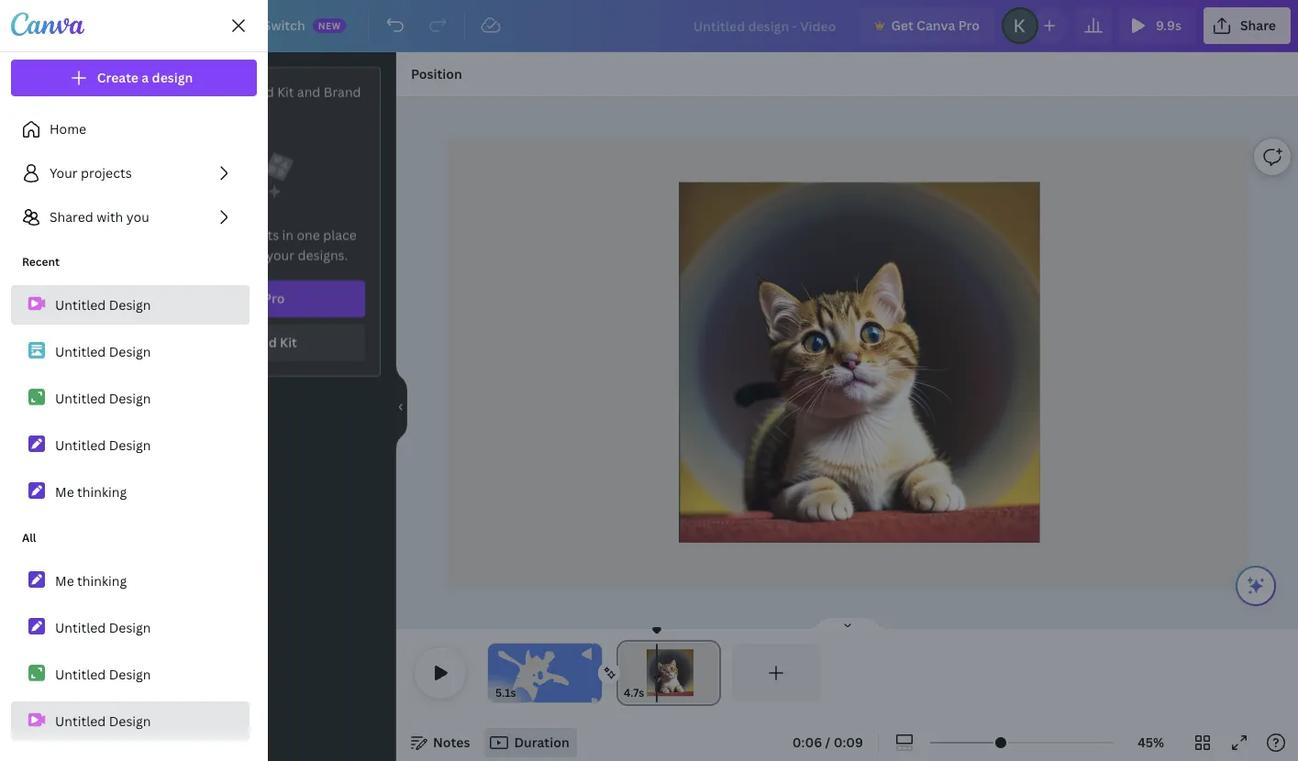Task type: describe. For each thing, give the bounding box(es) containing it.
untitled design for 1st untitled design link from the top of the page
[[55, 343, 151, 360]]

3 untitled design link from the top
[[11, 426, 250, 465]]

list containing me thinking
[[11, 519, 250, 762]]

5.1s
[[496, 686, 516, 701]]

set
[[164, 334, 185, 352]]

canva for try
[[222, 290, 260, 307]]

notes button
[[404, 729, 478, 758]]

side panel tab list
[[0, 52, 66, 728]]

sketch to life button
[[0, 662, 66, 728]]

4.7s
[[624, 686, 645, 701]]

assets
[[240, 227, 279, 244]]

2 untitled design link from the top
[[11, 379, 250, 419]]

9.9s
[[1156, 17, 1182, 34]]

pro for try canva pro
[[263, 290, 285, 307]]

your
[[50, 164, 78, 182]]

9.9s button
[[1120, 7, 1197, 44]]

sketch to life
[[2, 702, 64, 715]]

and inside find all of your brand assets in one place and quickly add them to your designs.
[[114, 247, 137, 264]]

trimming, start edge slider for first trimming, end edge slider
[[488, 644, 501, 703]]

untitled design for 5th untitled design link from the top of the page
[[55, 666, 151, 683]]

Design title text field
[[679, 7, 853, 44]]

canva for get
[[917, 17, 956, 34]]

recent
[[22, 254, 60, 270]]

5 untitled design link from the top
[[11, 655, 250, 695]]

me for first me thinking link from the bottom
[[55, 572, 74, 590]]

untitled design for 4th untitled design link from the bottom
[[55, 390, 151, 407]]

text
[[24, 222, 42, 235]]

all
[[135, 227, 149, 244]]

a
[[142, 69, 149, 86]]

1 me thinking link from the top
[[11, 473, 250, 512]]

find
[[105, 227, 132, 244]]

magic for magic media
[[5, 636, 31, 648]]

switch
[[263, 17, 305, 34]]

untitled for first untitled design button from the top of the page
[[55, 296, 106, 313]]

designs.
[[298, 247, 348, 264]]

4 untitled design link from the top
[[11, 608, 250, 648]]

home link inside the main menu bar
[[59, 7, 126, 44]]

duration button
[[485, 729, 577, 758]]

create a design
[[97, 69, 193, 86]]

in
[[282, 227, 294, 244]]

draw
[[21, 420, 45, 433]]

brand
[[200, 227, 237, 244]]

untitled for fourth untitled design link from the top
[[55, 619, 106, 636]]

your inside finish setting up your brand kit and brand templates
[[205, 84, 234, 101]]

kit inside finish setting up your brand kit and brand templates
[[277, 84, 294, 101]]

untitled for 1st untitled design button from the bottom of the page
[[55, 713, 106, 730]]

5.1s button
[[496, 685, 516, 703]]

get
[[892, 17, 914, 34]]

Page title text field
[[652, 685, 660, 703]]

text button
[[0, 184, 66, 251]]

thinking for first me thinking link from the top
[[77, 483, 127, 501]]

apps button
[[0, 515, 66, 581]]

hide image
[[396, 363, 408, 451]]

apps
[[22, 553, 44, 565]]

/
[[826, 734, 831, 752]]

magic for magic switch
[[223, 17, 260, 34]]

0:09
[[834, 734, 864, 752]]

uploads
[[15, 354, 52, 367]]

magic switch
[[223, 17, 305, 34]]

and inside finish setting up your brand kit and brand templates
[[297, 84, 321, 101]]

place
[[323, 227, 357, 244]]

get canva pro
[[892, 17, 980, 34]]

your projects button
[[11, 155, 250, 192]]

0:06
[[793, 734, 823, 752]]

thinking for first me thinking link from the bottom
[[77, 572, 127, 590]]

trimming, start edge slider for second trimming, end edge slider from the left
[[617, 644, 633, 703]]

elements button
[[0, 118, 66, 184]]

shared with you
[[50, 208, 149, 226]]

1 trimming, end edge slider from the left
[[589, 644, 602, 703]]

add
[[188, 247, 211, 264]]

home inside the main menu bar
[[73, 17, 111, 34]]

1 untitled design from the top
[[55, 296, 151, 313]]

design inside button
[[18, 90, 48, 103]]

of
[[153, 227, 165, 244]]



Task type: vqa. For each thing, say whether or not it's contained in the screenshot.
Untitled related to 2nd "Untitled Design" button from the bottom
yes



Task type: locate. For each thing, give the bounding box(es) containing it.
me thinking
[[55, 483, 127, 501], [55, 572, 127, 590]]

7 untitled from the top
[[55, 713, 106, 730]]

0 vertical spatial me thinking
[[55, 483, 127, 501]]

1 vertical spatial me thinking
[[55, 572, 127, 590]]

your right of
[[169, 227, 197, 244]]

trimming, end edge slider right page title text box in the right of the page
[[705, 644, 721, 703]]

to
[[250, 247, 263, 264]]

0 vertical spatial magic
[[223, 17, 260, 34]]

1 list from the top
[[11, 111, 250, 236]]

me up magic media 'button'
[[55, 572, 74, 590]]

canva
[[917, 17, 956, 34], [222, 290, 260, 307]]

untitled design
[[55, 296, 151, 313], [55, 343, 151, 360], [55, 390, 151, 407], [55, 436, 151, 454], [55, 619, 151, 636], [55, 666, 151, 683], [55, 713, 151, 730]]

1 vertical spatial pro
[[263, 290, 285, 307]]

me right 'projects'
[[55, 483, 74, 501]]

kit down switch
[[277, 84, 294, 101]]

untitled design link
[[11, 332, 250, 372], [11, 379, 250, 419], [11, 426, 250, 465], [11, 608, 250, 648], [11, 655, 250, 695]]

0 vertical spatial me thinking link
[[11, 473, 250, 512]]

brand button
[[0, 251, 66, 317]]

list containing untitled design
[[11, 243, 250, 512]]

duration
[[514, 734, 570, 752]]

get canva pro button
[[860, 7, 995, 44]]

0 horizontal spatial trimming, end edge slider
[[589, 644, 602, 703]]

1 vertical spatial up
[[188, 334, 204, 352]]

pro up set up your brand kit
[[263, 290, 285, 307]]

1 horizontal spatial pro
[[959, 17, 980, 34]]

1 vertical spatial and
[[114, 247, 137, 264]]

pro inside the main menu bar
[[959, 17, 980, 34]]

4 untitled design from the top
[[55, 436, 151, 454]]

magic inside the main menu bar
[[223, 17, 260, 34]]

4.7s button
[[624, 685, 645, 703]]

kit down try canva pro
[[280, 334, 297, 352]]

1 horizontal spatial magic
[[223, 17, 260, 34]]

up right setting
[[186, 84, 202, 101]]

4 untitled from the top
[[55, 436, 106, 454]]

2 me thinking link from the top
[[11, 562, 250, 601]]

thinking right 'projects'
[[77, 483, 127, 501]]

pro
[[959, 17, 980, 34], [263, 290, 285, 307]]

0 vertical spatial me
[[55, 483, 74, 501]]

home link
[[59, 7, 126, 44], [11, 111, 250, 148]]

0 vertical spatial untitled design button
[[11, 285, 250, 325]]

your down the in
[[266, 247, 295, 264]]

canva inside the main menu bar
[[917, 17, 956, 34]]

3 untitled design from the top
[[55, 390, 151, 407]]

brand down try canva pro
[[239, 334, 277, 352]]

0 vertical spatial home link
[[59, 7, 126, 44]]

trimming, end edge slider left 4.7s
[[589, 644, 602, 703]]

1 vertical spatial untitled design button
[[11, 702, 250, 742]]

quickly
[[140, 247, 184, 264]]

untitled design button
[[11, 285, 250, 325], [11, 702, 250, 742]]

set up your brand kit
[[164, 334, 297, 352]]

home link down finish
[[11, 111, 250, 148]]

your inside 'button'
[[207, 334, 236, 352]]

thinking
[[77, 483, 127, 501], [77, 572, 127, 590]]

trimming, start edge slider up duration button
[[488, 644, 501, 703]]

2 untitled design from the top
[[55, 343, 151, 360]]

list containing home
[[11, 111, 250, 236]]

shared with you button
[[11, 199, 250, 236]]

create
[[97, 69, 139, 86]]

elements
[[12, 156, 54, 169]]

brand inside button
[[20, 288, 47, 301]]

7 untitled design from the top
[[55, 713, 151, 730]]

1 vertical spatial me
[[55, 572, 74, 590]]

templates
[[199, 104, 263, 121]]

5 untitled from the top
[[55, 619, 106, 636]]

life
[[47, 702, 64, 715]]

pro right get
[[959, 17, 980, 34]]

untitled for third untitled design link from the top of the page
[[55, 436, 106, 454]]

and
[[297, 84, 321, 101], [114, 247, 137, 264]]

uploads button
[[0, 317, 66, 383]]

create a design button
[[11, 60, 257, 96]]

1 untitled design link from the top
[[11, 332, 250, 372]]

your up templates
[[205, 84, 234, 101]]

5 untitled design from the top
[[55, 619, 151, 636]]

and down new
[[297, 84, 321, 101]]

find all of your brand assets in one place and quickly add them to your designs.
[[105, 227, 357, 264]]

3 list from the top
[[11, 519, 250, 762]]

1 vertical spatial magic
[[5, 636, 31, 648]]

draw button
[[0, 383, 66, 449]]

2 me thinking from the top
[[55, 572, 127, 590]]

0 vertical spatial canva
[[917, 17, 956, 34]]

magic left switch
[[223, 17, 260, 34]]

1 vertical spatial home link
[[11, 111, 250, 148]]

3 untitled from the top
[[55, 390, 106, 407]]

2 trimming, end edge slider from the left
[[705, 644, 721, 703]]

0 horizontal spatial pro
[[263, 290, 285, 307]]

set up your brand kit button
[[96, 325, 365, 362]]

try
[[199, 290, 219, 307]]

magic media button
[[0, 596, 66, 662]]

untitled for 4th untitled design link from the bottom
[[55, 390, 106, 407]]

1 untitled from the top
[[55, 296, 106, 313]]

0 horizontal spatial magic
[[5, 636, 31, 648]]

me
[[55, 483, 74, 501], [55, 572, 74, 590]]

projects
[[81, 164, 132, 182]]

projects button
[[0, 449, 66, 515]]

try canva pro
[[199, 290, 285, 307]]

canva right get
[[917, 17, 956, 34]]

magic inside magic media 'button'
[[5, 636, 31, 648]]

notes
[[433, 734, 470, 752]]

your
[[205, 84, 234, 101], [169, 227, 197, 244], [266, 247, 295, 264], [207, 334, 236, 352]]

2 untitled from the top
[[55, 343, 106, 360]]

0 horizontal spatial canva
[[222, 290, 260, 307]]

0 vertical spatial home
[[73, 17, 111, 34]]

one
[[297, 227, 320, 244]]

untitled design for third untitled design link from the top of the page
[[55, 436, 151, 454]]

1 horizontal spatial trimming, start edge slider
[[617, 644, 633, 703]]

kit
[[277, 84, 294, 101], [280, 334, 297, 352]]

up
[[186, 84, 202, 101], [188, 334, 204, 352]]

6 untitled design from the top
[[55, 666, 151, 683]]

magic
[[223, 17, 260, 34], [5, 636, 31, 648]]

brand down new
[[324, 84, 361, 101]]

setting
[[140, 84, 183, 101]]

untitled design for fourth untitled design link from the top
[[55, 619, 151, 636]]

0:06 / 0:09
[[793, 734, 864, 752]]

canva right try
[[222, 290, 260, 307]]

trimming, start edge slider
[[488, 644, 501, 703], [617, 644, 633, 703]]

trimming, end edge slider
[[589, 644, 602, 703], [705, 644, 721, 703]]

0 vertical spatial thinking
[[77, 483, 127, 501]]

home link up create
[[59, 7, 126, 44]]

design
[[18, 90, 48, 103], [109, 296, 151, 313], [109, 343, 151, 360], [109, 390, 151, 407], [109, 436, 151, 454], [109, 619, 151, 636], [109, 666, 151, 683], [109, 713, 151, 730]]

0 vertical spatial up
[[186, 84, 202, 101]]

0 vertical spatial and
[[297, 84, 321, 101]]

shared
[[50, 208, 93, 226]]

1 me thinking from the top
[[55, 483, 127, 501]]

untitled for 5th untitled design link from the top of the page
[[55, 666, 106, 683]]

untitled
[[55, 296, 106, 313], [55, 343, 106, 360], [55, 390, 106, 407], [55, 436, 106, 454], [55, 619, 106, 636], [55, 666, 106, 683], [55, 713, 106, 730]]

1 horizontal spatial canva
[[917, 17, 956, 34]]

try canva pro button
[[96, 281, 365, 318]]

me thinking link
[[11, 473, 250, 512], [11, 562, 250, 601]]

home up your
[[50, 120, 86, 138]]

brand up templates
[[237, 84, 274, 101]]

0 vertical spatial kit
[[277, 84, 294, 101]]

your down "try canva pro" button on the left top of the page
[[207, 334, 236, 352]]

2 trimming, start edge slider from the left
[[617, 644, 633, 703]]

1 horizontal spatial and
[[297, 84, 321, 101]]

1 vertical spatial kit
[[280, 334, 297, 352]]

0 vertical spatial pro
[[959, 17, 980, 34]]

thinking right the apps button
[[77, 572, 127, 590]]

up right the set
[[188, 334, 204, 352]]

you
[[126, 208, 149, 226]]

1 thinking from the top
[[77, 483, 127, 501]]

brand inside 'button'
[[239, 334, 277, 352]]

magic left media
[[5, 636, 31, 648]]

brand
[[237, 84, 274, 101], [324, 84, 361, 101], [20, 288, 47, 301], [239, 334, 277, 352]]

your projects
[[50, 164, 132, 182]]

0 vertical spatial list
[[11, 111, 250, 236]]

me thinking right 'projects'
[[55, 483, 127, 501]]

1 horizontal spatial trimming, end edge slider
[[705, 644, 721, 703]]

canva assistant image
[[1245, 575, 1267, 597]]

up inside 'button'
[[188, 334, 204, 352]]

1 trimming, start edge slider from the left
[[488, 644, 501, 703]]

untitled for 1st untitled design link from the top of the page
[[55, 343, 106, 360]]

0 horizontal spatial and
[[114, 247, 137, 264]]

home up create
[[73, 17, 111, 34]]

2 vertical spatial list
[[11, 519, 250, 762]]

up inside finish setting up your brand kit and brand templates
[[186, 84, 202, 101]]

to
[[35, 702, 45, 715]]

list
[[11, 111, 250, 236], [11, 243, 250, 512], [11, 519, 250, 762]]

2 list from the top
[[11, 243, 250, 512]]

and down the find
[[114, 247, 137, 264]]

2 me from the top
[[55, 572, 74, 590]]

2 untitled design button from the top
[[11, 702, 250, 742]]

me thinking up media
[[55, 572, 127, 590]]

6 untitled from the top
[[55, 666, 106, 683]]

magic media
[[5, 636, 61, 648]]

main menu bar
[[0, 0, 1299, 52]]

sketch
[[2, 702, 32, 715]]

1 me from the top
[[55, 483, 74, 501]]

trimming, start edge slider left page title text box in the right of the page
[[617, 644, 633, 703]]

design
[[152, 69, 193, 86]]

1 vertical spatial canva
[[222, 290, 260, 307]]

kit inside 'button'
[[280, 334, 297, 352]]

design button
[[0, 52, 66, 118]]

with
[[96, 208, 123, 226]]

all
[[22, 530, 36, 546]]

pro for get canva pro
[[959, 17, 980, 34]]

media
[[34, 636, 61, 648]]

brand down recent
[[20, 288, 47, 301]]

them
[[214, 247, 247, 264]]

1 vertical spatial list
[[11, 243, 250, 512]]

hide pages image
[[804, 617, 892, 631]]

me for first me thinking link from the top
[[55, 483, 74, 501]]

1 vertical spatial me thinking link
[[11, 562, 250, 601]]

new
[[318, 19, 341, 32]]

finish
[[100, 84, 137, 101]]

projects
[[15, 486, 51, 499]]

1 vertical spatial home
[[50, 120, 86, 138]]

1 untitled design button from the top
[[11, 285, 250, 325]]

finish setting up your brand kit and brand templates
[[100, 84, 361, 121]]

2 thinking from the top
[[77, 572, 127, 590]]

home
[[73, 17, 111, 34], [50, 120, 86, 138]]

0 horizontal spatial trimming, start edge slider
[[488, 644, 501, 703]]

1 vertical spatial thinking
[[77, 572, 127, 590]]



